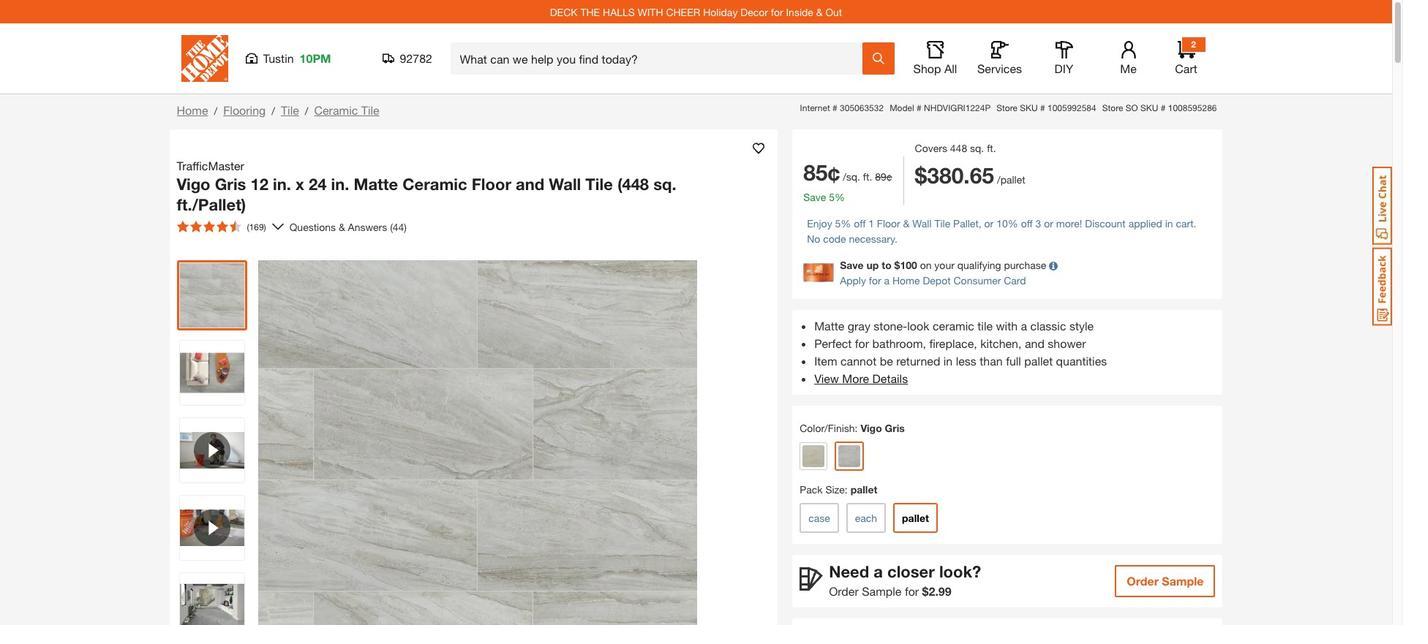 Task type: locate. For each thing, give the bounding box(es) containing it.
1 horizontal spatial :
[[855, 422, 858, 435]]

more!
[[1057, 217, 1083, 230]]

& left out
[[817, 5, 823, 18]]

1 horizontal spatial sq.
[[971, 142, 985, 154]]

a right with
[[1022, 319, 1028, 333]]

0 horizontal spatial or
[[985, 217, 994, 230]]

perfect
[[815, 337, 852, 351]]

floor
[[472, 175, 512, 194], [878, 217, 901, 230]]

0 horizontal spatial home
[[177, 103, 208, 117]]

in. right 24
[[331, 175, 349, 194]]

enjoy
[[807, 217, 833, 230]]

:
[[855, 422, 858, 435], [845, 484, 848, 496]]

89
[[876, 171, 887, 183]]

ceramic tile link
[[314, 103, 380, 117]]

1 horizontal spatial sku
[[1141, 102, 1159, 113]]

and
[[516, 175, 545, 194], [1025, 337, 1045, 351]]

0 vertical spatial and
[[516, 175, 545, 194]]

home
[[177, 103, 208, 117], [893, 274, 921, 287]]

: down the vigo gris icon
[[845, 484, 848, 496]]

internet # 305063532 model # nhdvigri1224p store sku # 1005992584 store so sku # 1008595286
[[800, 102, 1218, 113]]

2 sku from the left
[[1141, 102, 1159, 113]]

2 store from the left
[[1103, 102, 1124, 113]]

$ down "covers"
[[915, 162, 928, 189]]

1 vertical spatial sq.
[[654, 175, 677, 194]]

vigo gris trafficmaster ceramic tile nhdvigri1224p 64.0 image
[[180, 264, 244, 328]]

0 vertical spatial matte
[[354, 175, 398, 194]]

item
[[815, 354, 838, 368]]

0 horizontal spatial and
[[516, 175, 545, 194]]

in left the less on the bottom right of page
[[944, 354, 953, 368]]

cart 2
[[1176, 39, 1198, 75]]

1 / from the left
[[214, 105, 218, 117]]

trafficmaster vigo gris 12 in. x 24 in. matte ceramic floor and wall tile (448 sq. ft./pallet)
[[177, 159, 677, 214]]

each
[[855, 512, 878, 525]]

1 vertical spatial :
[[845, 484, 848, 496]]

1 horizontal spatial sample
[[1163, 574, 1204, 588]]

1 horizontal spatial matte
[[815, 319, 845, 333]]

0 vertical spatial wall
[[549, 175, 581, 194]]

1 vertical spatial save
[[840, 259, 864, 272]]

sample inside button
[[1163, 574, 1204, 588]]

home down $100
[[893, 274, 921, 287]]

sq. right 448
[[971, 142, 985, 154]]

with
[[638, 5, 664, 18]]

1 vertical spatial home
[[893, 274, 921, 287]]

and inside the matte gray stone-look ceramic tile with a classic style perfect for bathroom, fireplace, kitchen, and shower item cannot be returned in less than full pallet quantities view more details
[[1025, 337, 1045, 351]]

in
[[1166, 217, 1174, 230], [944, 354, 953, 368]]

0 vertical spatial ft.
[[988, 142, 997, 154]]

gris down trafficmaster
[[215, 175, 246, 194]]

0 horizontal spatial :
[[845, 484, 848, 496]]

0 horizontal spatial save
[[804, 191, 827, 203]]

1 vertical spatial wall
[[913, 217, 932, 230]]

1 vertical spatial a
[[1022, 319, 1028, 333]]

1 horizontal spatial &
[[817, 5, 823, 18]]

sku left 1005992584
[[1021, 102, 1038, 113]]

0 vertical spatial ceramic
[[314, 103, 358, 117]]

info image
[[1050, 262, 1059, 271]]

vigo beige image
[[803, 446, 825, 468]]

1 horizontal spatial ceramic
[[403, 175, 467, 194]]

0 horizontal spatial pallet
[[851, 484, 878, 496]]

# left 1005992584
[[1041, 102, 1046, 113]]

# right model
[[917, 102, 922, 113]]

2 off from the left
[[1022, 217, 1033, 230]]

¢ inside 85 ¢ /sq. ft. 89 ¢
[[887, 171, 893, 183]]

ceramic right tile link
[[314, 103, 358, 117]]

# right internet
[[833, 102, 838, 113]]

card
[[1004, 274, 1027, 287]]

(169)
[[247, 222, 266, 233]]

1 vertical spatial vigo
[[861, 422, 883, 435]]

2 or from the left
[[1045, 217, 1054, 230]]

deck the halls with cheer holiday decor for inside & out
[[550, 5, 843, 18]]

code
[[824, 233, 847, 245]]

0 vertical spatial a
[[885, 274, 890, 287]]

1 horizontal spatial vigo
[[861, 422, 883, 435]]

1 horizontal spatial in.
[[331, 175, 349, 194]]

2 horizontal spatial /
[[305, 105, 309, 117]]

model
[[890, 102, 915, 113]]

pack
[[800, 484, 823, 496]]

in. left the "x"
[[273, 175, 291, 194]]

on
[[921, 259, 932, 272]]

1 horizontal spatial save
[[840, 259, 864, 272]]

0 horizontal spatial floor
[[472, 175, 512, 194]]

1 # from the left
[[833, 102, 838, 113]]

10pm
[[300, 51, 331, 65]]

1 vertical spatial matte
[[815, 319, 845, 333]]

1 horizontal spatial in
[[1166, 217, 1174, 230]]

1 horizontal spatial ¢
[[887, 171, 893, 183]]

store
[[997, 102, 1018, 113], [1103, 102, 1124, 113]]

for
[[771, 5, 784, 18], [869, 274, 882, 287], [856, 337, 870, 351], [905, 584, 919, 598]]

quantities
[[1057, 354, 1108, 368]]

$
[[915, 162, 928, 189], [923, 584, 929, 598]]

matte inside trafficmaster vigo gris 12 in. x 24 in. matte ceramic floor and wall tile (448 sq. ft./pallet)
[[354, 175, 398, 194]]

apply for a home depot consumer card link
[[840, 274, 1027, 287]]

wall left (448
[[549, 175, 581, 194]]

0 horizontal spatial ft.
[[864, 171, 873, 183]]

1 horizontal spatial pallet
[[903, 512, 929, 525]]

order inside need a closer look? order sample for $ 2.99
[[829, 584, 859, 598]]

cart
[[1176, 61, 1198, 75]]

flooring
[[223, 103, 266, 117]]

& right 1
[[904, 217, 910, 230]]

sample
[[1163, 574, 1204, 588], [862, 584, 902, 598]]

vigo
[[177, 175, 210, 194], [861, 422, 883, 435]]

vigo gris image
[[839, 446, 861, 468]]

off left 1
[[854, 217, 866, 230]]

1 vertical spatial in
[[944, 354, 953, 368]]

1 horizontal spatial a
[[885, 274, 890, 287]]

0 horizontal spatial in.
[[273, 175, 291, 194]]

sku right so on the right top of the page
[[1141, 102, 1159, 113]]

a down to on the right top of the page
[[885, 274, 890, 287]]

vigo right color/finish
[[861, 422, 883, 435]]

fireplace,
[[930, 337, 978, 351]]

ceramic
[[314, 103, 358, 117], [403, 175, 467, 194]]

for down gray
[[856, 337, 870, 351]]

2 vertical spatial pallet
[[903, 512, 929, 525]]

matte
[[354, 175, 398, 194], [815, 319, 845, 333]]

save 5 %
[[804, 191, 845, 203]]

live chat image
[[1373, 167, 1393, 245]]

size
[[826, 484, 845, 496]]

¢ left /sq.
[[828, 160, 840, 186]]

or right 3
[[1045, 217, 1054, 230]]

1 horizontal spatial floor
[[878, 217, 901, 230]]

ft. inside 85 ¢ /sq. ft. 89 ¢
[[864, 171, 873, 183]]

tile inside trafficmaster vigo gris 12 in. x 24 in. matte ceramic floor and wall tile (448 sq. ft./pallet)
[[586, 175, 613, 194]]

save
[[804, 191, 827, 203], [840, 259, 864, 272]]

0 horizontal spatial gris
[[215, 175, 246, 194]]

color/finish
[[800, 422, 855, 435]]

vigo inside trafficmaster vigo gris 12 in. x 24 in. matte ceramic floor and wall tile (448 sq. ft./pallet)
[[177, 175, 210, 194]]

0 horizontal spatial sample
[[862, 584, 902, 598]]

1 horizontal spatial /
[[272, 105, 275, 117]]

0 horizontal spatial sku
[[1021, 102, 1038, 113]]

1 vertical spatial and
[[1025, 337, 1045, 351]]

details
[[873, 372, 908, 386]]

vigo down trafficmaster
[[177, 175, 210, 194]]

0 horizontal spatial store
[[997, 102, 1018, 113]]

0 horizontal spatial ¢
[[828, 160, 840, 186]]

2 horizontal spatial &
[[904, 217, 910, 230]]

2 vertical spatial a
[[874, 563, 883, 582]]

&
[[817, 5, 823, 18], [904, 217, 910, 230], [339, 221, 345, 233]]

pallet inside pallet button
[[903, 512, 929, 525]]

& left answers
[[339, 221, 345, 233]]

0 horizontal spatial order
[[829, 584, 859, 598]]

pallet right full
[[1025, 354, 1053, 368]]

deck the halls with cheer holiday decor for inside & out link
[[550, 5, 843, 18]]

1 horizontal spatial wall
[[913, 217, 932, 230]]

or
[[985, 217, 994, 230], [1045, 217, 1054, 230]]

inside
[[786, 5, 814, 18]]

x
[[296, 175, 304, 194]]

apply now image
[[804, 263, 840, 283]]

1 vertical spatial pallet
[[851, 484, 878, 496]]

0 vertical spatial pallet
[[1025, 354, 1053, 368]]

1 horizontal spatial and
[[1025, 337, 1045, 351]]

2 / from the left
[[272, 105, 275, 117]]

flooring link
[[223, 103, 266, 117]]

0 horizontal spatial matte
[[354, 175, 398, 194]]

0 horizontal spatial /
[[214, 105, 218, 117]]

1 vertical spatial ft.
[[864, 171, 873, 183]]

gris down details
[[885, 422, 905, 435]]

# left the 1008595286
[[1161, 102, 1166, 113]]

off left 3
[[1022, 217, 1033, 230]]

returned
[[897, 354, 941, 368]]

the
[[581, 5, 600, 18]]

internet
[[800, 102, 831, 113]]

matte up answers
[[354, 175, 398, 194]]

0 horizontal spatial ceramic
[[314, 103, 358, 117]]

1 horizontal spatial store
[[1103, 102, 1124, 113]]

305063532
[[840, 102, 884, 113]]

up
[[867, 259, 879, 272]]

all
[[945, 61, 958, 75]]

0 vertical spatial save
[[804, 191, 827, 203]]

(169) link
[[171, 215, 284, 239]]

wall up on
[[913, 217, 932, 230]]

/ right tile link
[[305, 105, 309, 117]]

in.
[[273, 175, 291, 194], [331, 175, 349, 194]]

a inside the matte gray stone-look ceramic tile with a classic style perfect for bathroom, fireplace, kitchen, and shower item cannot be returned in less than full pallet quantities view more details
[[1022, 319, 1028, 333]]

0 vertical spatial floor
[[472, 175, 512, 194]]

color/finish : vigo gris
[[800, 422, 905, 435]]

ceramic up (44)
[[403, 175, 467, 194]]

ft. left 89
[[864, 171, 873, 183]]

order sample button
[[1116, 566, 1216, 598]]

ft. up "65"
[[988, 142, 997, 154]]

pallet right each
[[903, 512, 929, 525]]

1 horizontal spatial order
[[1127, 574, 1159, 588]]

0 vertical spatial in
[[1166, 217, 1174, 230]]

2 horizontal spatial pallet
[[1025, 354, 1053, 368]]

tile
[[978, 319, 993, 333]]

%
[[835, 191, 845, 203]]

2.99
[[929, 584, 952, 598]]

0 vertical spatial $
[[915, 162, 928, 189]]

floor inside 'enjoy 5% off 1 floor & wall tile pallet, or 10% off 3 or more! discount applied in cart. no code necessary.'
[[878, 217, 901, 230]]

1 vertical spatial floor
[[878, 217, 901, 230]]

home left flooring link
[[177, 103, 208, 117]]

pallet up each button
[[851, 484, 878, 496]]

1 horizontal spatial or
[[1045, 217, 1054, 230]]

order
[[1127, 574, 1159, 588], [829, 584, 859, 598]]

0 horizontal spatial a
[[874, 563, 883, 582]]

¢ right /sq.
[[887, 171, 893, 183]]

0 horizontal spatial sq.
[[654, 175, 677, 194]]

home / flooring / tile / ceramic tile
[[177, 103, 380, 117]]

2 horizontal spatial a
[[1022, 319, 1028, 333]]

save up apply
[[840, 259, 864, 272]]

ft. for ¢
[[864, 171, 873, 183]]

discount
[[1086, 217, 1126, 230]]

1 horizontal spatial off
[[1022, 217, 1033, 230]]

wall
[[549, 175, 581, 194], [913, 217, 932, 230]]

to
[[882, 259, 892, 272]]

save left 5
[[804, 191, 827, 203]]

pallet inside the matte gray stone-look ceramic tile with a classic style perfect for bathroom, fireplace, kitchen, and shower item cannot be returned in less than full pallet quantities view more details
[[1025, 354, 1053, 368]]

0 horizontal spatial vigo
[[177, 175, 210, 194]]

answers
[[348, 221, 387, 233]]

tile inside 'enjoy 5% off 1 floor & wall tile pallet, or 10% off 3 or more! discount applied in cart. no code necessary.'
[[935, 217, 951, 230]]

0 vertical spatial gris
[[215, 175, 246, 194]]

0 horizontal spatial off
[[854, 217, 866, 230]]

store left so on the right top of the page
[[1103, 102, 1124, 113]]

1 sku from the left
[[1021, 102, 1038, 113]]

pallet
[[1025, 354, 1053, 368], [851, 484, 878, 496], [903, 512, 929, 525]]

store down services
[[997, 102, 1018, 113]]

1 or from the left
[[985, 217, 994, 230]]

shop
[[914, 61, 942, 75]]

0 vertical spatial :
[[855, 422, 858, 435]]

pallet,
[[954, 217, 982, 230]]

in left cart.
[[1166, 217, 1174, 230]]

1 vertical spatial $
[[923, 584, 929, 598]]

1 vertical spatial gris
[[885, 422, 905, 435]]

0 vertical spatial vigo
[[177, 175, 210, 194]]

ceramic inside trafficmaster vigo gris 12 in. x 24 in. matte ceramic floor and wall tile (448 sq. ft./pallet)
[[403, 175, 467, 194]]

a right need on the bottom of page
[[874, 563, 883, 582]]

or left 10%
[[985, 217, 994, 230]]

1 horizontal spatial ft.
[[988, 142, 997, 154]]

/ right home link
[[214, 105, 218, 117]]

: up the vigo gris icon
[[855, 422, 858, 435]]

$ down closer
[[923, 584, 929, 598]]

be
[[880, 354, 894, 368]]

1 vertical spatial ceramic
[[403, 175, 467, 194]]

trafficmaster link
[[177, 157, 250, 175]]

4.5 stars image
[[177, 221, 241, 233]]

0 horizontal spatial in
[[944, 354, 953, 368]]

for down closer
[[905, 584, 919, 598]]

matte up perfect
[[815, 319, 845, 333]]

0 vertical spatial sq.
[[971, 142, 985, 154]]

0 horizontal spatial wall
[[549, 175, 581, 194]]

(169) button
[[171, 215, 272, 239]]

sq. right (448
[[654, 175, 677, 194]]

/ left tile link
[[272, 105, 275, 117]]



Task type: describe. For each thing, give the bounding box(es) containing it.
for inside the matte gray stone-look ceramic tile with a classic style perfect for bathroom, fireplace, kitchen, and shower item cannot be returned in less than full pallet quantities view more details
[[856, 337, 870, 351]]

so
[[1126, 102, 1139, 113]]

enjoy 5% off 1 floor & wall tile pallet, or 10% off 3 or more! discount applied in cart. no code necessary. button
[[807, 216, 1213, 247]]

1 horizontal spatial gris
[[885, 422, 905, 435]]

2 # from the left
[[917, 102, 922, 113]]

gris inside trafficmaster vigo gris 12 in. x 24 in. matte ceramic floor and wall tile (448 sq. ft./pallet)
[[215, 175, 246, 194]]

view more details link
[[815, 372, 908, 386]]

92782 button
[[382, 51, 433, 66]]

448
[[951, 142, 968, 154]]

order inside button
[[1127, 574, 1159, 588]]

/sq.
[[843, 171, 861, 183]]

92782
[[400, 51, 433, 65]]

1008595286
[[1169, 102, 1218, 113]]

matte inside the matte gray stone-look ceramic tile with a classic style perfect for bathroom, fireplace, kitchen, and shower item cannot be returned in less than full pallet quantities view more details
[[815, 319, 845, 333]]

bathroom,
[[873, 337, 927, 351]]

feedback link image
[[1373, 247, 1393, 326]]

stone-
[[874, 319, 908, 333]]

home link
[[177, 103, 208, 117]]

look
[[908, 319, 930, 333]]

1 in. from the left
[[273, 175, 291, 194]]

apply for a home depot consumer card
[[840, 274, 1027, 287]]

closer
[[888, 563, 935, 582]]

cheer
[[666, 5, 701, 18]]

holiday
[[704, 5, 738, 18]]

ceramic
[[933, 319, 975, 333]]

save up to $100 on your qualifying purchase
[[840, 259, 1050, 272]]

services button
[[977, 41, 1024, 76]]

diy
[[1055, 61, 1074, 75]]

save for save up to $100 on your qualifying purchase
[[840, 259, 864, 272]]

6221384656001 image
[[180, 496, 244, 561]]

necessary.
[[849, 233, 898, 245]]

deck
[[550, 5, 578, 18]]

& inside 'enjoy 5% off 1 floor & wall tile pallet, or 10% off 3 or more! discount applied in cart. no code necessary.'
[[904, 217, 910, 230]]

ft./pallet)
[[177, 195, 246, 214]]

wall inside trafficmaster vigo gris 12 in. x 24 in. matte ceramic floor and wall tile (448 sq. ft./pallet)
[[549, 175, 581, 194]]

the home depot logo image
[[181, 35, 228, 82]]

classic
[[1031, 319, 1067, 333]]

need a closer look? order sample for $ 2.99
[[829, 563, 982, 598]]

tustin 10pm
[[263, 51, 331, 65]]

in inside 'enjoy 5% off 1 floor & wall tile pallet, or 10% off 3 or more! discount applied in cart. no code necessary.'
[[1166, 217, 1174, 230]]

case button
[[800, 504, 839, 534]]

full
[[1007, 354, 1022, 368]]

$ inside need a closer look? order sample for $ 2.99
[[923, 584, 929, 598]]

4 # from the left
[[1161, 102, 1166, 113]]

nhdvigri1224p
[[925, 102, 991, 113]]

style
[[1070, 319, 1094, 333]]

questions
[[290, 221, 336, 233]]

sample inside need a closer look? order sample for $ 2.99
[[862, 584, 902, 598]]

for down up
[[869, 274, 882, 287]]

covers
[[915, 142, 948, 154]]

vigo gris trafficmaster ceramic tile nhdvigri1224p 40.2 image
[[180, 574, 244, 626]]

me
[[1121, 61, 1137, 75]]

(44)
[[390, 221, 407, 233]]

2
[[1192, 39, 1197, 50]]

halls
[[603, 5, 635, 18]]

.
[[964, 162, 970, 189]]

for left inside
[[771, 5, 784, 18]]

1 horizontal spatial home
[[893, 274, 921, 287]]

380
[[928, 162, 964, 189]]

floor inside trafficmaster vigo gris 12 in. x 24 in. matte ceramic floor and wall tile (448 sq. ft./pallet)
[[472, 175, 512, 194]]

a inside need a closer look? order sample for $ 2.99
[[874, 563, 883, 582]]

2 in. from the left
[[331, 175, 349, 194]]

depot
[[923, 274, 951, 287]]

1005992584
[[1048, 102, 1097, 113]]

gray
[[848, 319, 871, 333]]

5%
[[836, 217, 852, 230]]

services
[[978, 61, 1023, 75]]

ft. for 448
[[988, 142, 997, 154]]

no
[[807, 233, 821, 245]]

apply
[[840, 274, 867, 287]]

vigo gris trafficmaster ceramic tile nhdvigri1224p e1.1 image
[[180, 341, 244, 406]]

wall inside 'enjoy 5% off 1 floor & wall tile pallet, or 10% off 3 or more! discount applied in cart. no code necessary.'
[[913, 217, 932, 230]]

for inside need a closer look? order sample for $ 2.99
[[905, 584, 919, 598]]

diy button
[[1041, 41, 1088, 76]]

pallet button
[[894, 504, 938, 534]]

pack size : pallet
[[800, 484, 878, 496]]

view
[[815, 372, 840, 386]]

tustin
[[263, 51, 294, 65]]

trafficmaster
[[177, 159, 244, 173]]

sq. inside trafficmaster vigo gris 12 in. x 24 in. matte ceramic floor and wall tile (448 sq. ft./pallet)
[[654, 175, 677, 194]]

applied
[[1129, 217, 1163, 230]]

1 off from the left
[[854, 217, 866, 230]]

out
[[826, 5, 843, 18]]

0 horizontal spatial &
[[339, 221, 345, 233]]

1 store from the left
[[997, 102, 1018, 113]]

65
[[970, 162, 995, 189]]

less
[[956, 354, 977, 368]]

(448
[[618, 175, 649, 194]]

and inside trafficmaster vigo gris 12 in. x 24 in. matte ceramic floor and wall tile (448 sq. ft./pallet)
[[516, 175, 545, 194]]

0 vertical spatial home
[[177, 103, 208, 117]]

decor
[[741, 5, 768, 18]]

your
[[935, 259, 955, 272]]

5
[[829, 191, 835, 203]]

covers 448 sq. ft.
[[915, 142, 997, 154]]

shower
[[1048, 337, 1087, 351]]

questions & answers (44)
[[290, 221, 407, 233]]

than
[[980, 354, 1003, 368]]

consumer
[[954, 274, 1002, 287]]

1
[[869, 217, 875, 230]]

85
[[804, 160, 828, 186]]

$ 380 . 65 /pallet
[[915, 162, 1026, 189]]

shop all
[[914, 61, 958, 75]]

/pallet
[[998, 173, 1026, 186]]

What can we help you find today? search field
[[460, 43, 862, 74]]

3 / from the left
[[305, 105, 309, 117]]

6193601154001 image
[[180, 419, 244, 483]]

order sample
[[1127, 574, 1204, 588]]

enjoy 5% off 1 floor & wall tile pallet, or 10% off 3 or more! discount applied in cart. no code necessary.
[[807, 217, 1197, 245]]

save for save 5 %
[[804, 191, 827, 203]]

85 ¢ /sq. ft. 89 ¢
[[804, 160, 893, 186]]

3 # from the left
[[1041, 102, 1046, 113]]

cannot
[[841, 354, 877, 368]]

in inside the matte gray stone-look ceramic tile with a classic style perfect for bathroom, fireplace, kitchen, and shower item cannot be returned in less than full pallet quantities view more details
[[944, 354, 953, 368]]

24
[[309, 175, 327, 194]]

more
[[843, 372, 870, 386]]



Task type: vqa. For each thing, say whether or not it's contained in the screenshot.


